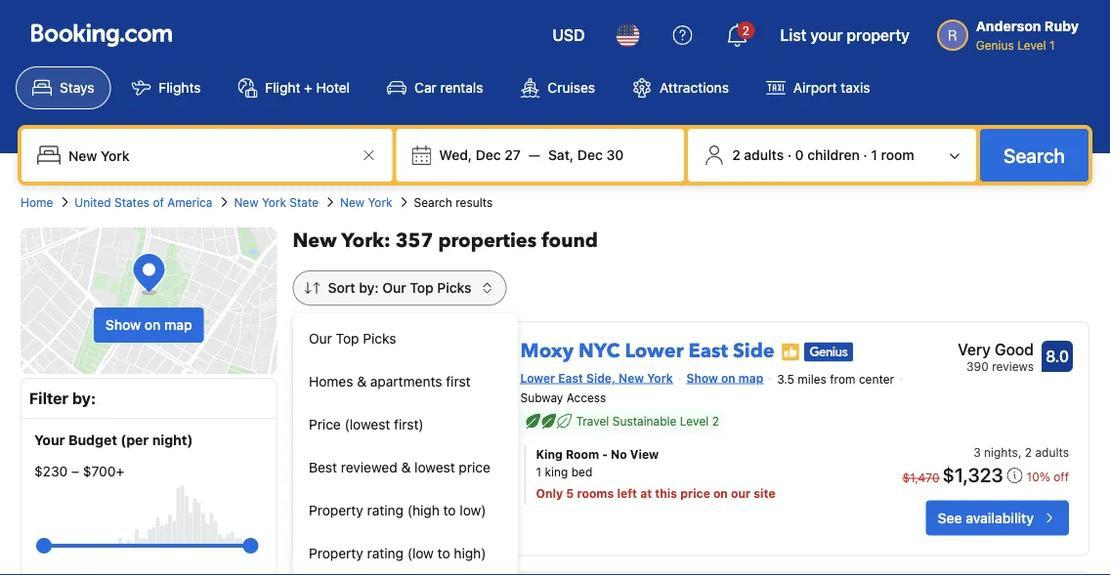 Task type: locate. For each thing, give the bounding box(es) containing it.
1 horizontal spatial lower
[[625, 338, 684, 365]]

picks down new york: 357 properties found on the top
[[437, 280, 472, 296]]

car rentals
[[415, 80, 483, 96]]

0
[[796, 147, 804, 163]]

2 down '3.5 miles from center subway access'
[[712, 415, 719, 429]]

our top picks button
[[293, 318, 518, 361]]

2 vertical spatial 1
[[536, 466, 542, 480]]

& right homes
[[357, 374, 367, 390]]

2 adults · 0 children · 1 room button
[[696, 137, 969, 174]]

1 vertical spatial 1
[[871, 147, 878, 163]]

east up '3.5 miles from center subway access'
[[689, 338, 728, 365]]

york left state
[[262, 196, 286, 209]]

2 inside dropdown button
[[743, 23, 750, 37]]

moxy nyc lower east side image
[[309, 338, 505, 534]]

1 vertical spatial price
[[681, 488, 711, 501]]

0 horizontal spatial top
[[336, 331, 359, 347]]

your budget (per night)
[[34, 433, 193, 449]]

dec left 30
[[578, 147, 603, 163]]

adults
[[744, 147, 784, 163], [1036, 447, 1070, 460]]

level down anderson
[[1018, 38, 1047, 52]]

genius discounts available at this property. image
[[804, 343, 853, 362], [804, 343, 853, 362]]

1 down ruby
[[1050, 38, 1056, 52]]

0 vertical spatial show
[[105, 317, 141, 333]]

Where are you going? field
[[61, 138, 357, 173]]

0 horizontal spatial show
[[105, 317, 141, 333]]

0 vertical spatial price
[[459, 460, 491, 476]]

1 horizontal spatial &
[[401, 460, 411, 476]]

map inside show on map button
[[164, 317, 192, 333]]

car
[[415, 80, 437, 96]]

new down state
[[293, 228, 337, 255]]

search results updated. new york: 357 properties found. element
[[293, 228, 1090, 255]]

rating left (high
[[367, 503, 404, 519]]

0 vertical spatial search
[[1004, 144, 1066, 167]]

1 horizontal spatial show on map
[[687, 372, 764, 385]]

view
[[630, 448, 659, 462]]

flight + hotel link
[[221, 66, 367, 110]]

0 vertical spatial property
[[309, 503, 363, 519]]

to right (low
[[438, 546, 450, 562]]

cruises
[[548, 80, 595, 96]]

price inside best reviewed & lowest price button
[[459, 460, 491, 476]]

only
[[536, 488, 563, 501]]

0 horizontal spatial adults
[[744, 147, 784, 163]]

price (lowest first) button
[[293, 404, 518, 447]]

2 left list
[[743, 23, 750, 37]]

0 horizontal spatial 1
[[536, 466, 542, 480]]

3
[[974, 447, 981, 460]]

taxis
[[841, 80, 871, 96]]

picks inside button
[[363, 331, 396, 347]]

1 inside button
[[871, 147, 878, 163]]

results
[[456, 196, 493, 209]]

-
[[602, 448, 608, 462]]

lower
[[625, 338, 684, 365], [521, 372, 555, 385]]

top
[[410, 280, 434, 296], [336, 331, 359, 347]]

0 horizontal spatial map
[[164, 317, 192, 333]]

1 vertical spatial search
[[414, 196, 453, 209]]

357
[[396, 228, 434, 255]]

rating left (low
[[367, 546, 404, 562]]

1 horizontal spatial picks
[[437, 280, 472, 296]]

0 vertical spatial rating
[[367, 503, 404, 519]]

center
[[859, 373, 895, 387]]

by: for sort
[[359, 280, 379, 296]]

0 vertical spatial by:
[[359, 280, 379, 296]]

2 property from the top
[[309, 546, 363, 562]]

2 left 0
[[732, 147, 741, 163]]

our down 357
[[383, 280, 406, 296]]

1 vertical spatial our
[[309, 331, 332, 347]]

1 horizontal spatial price
[[681, 488, 711, 501]]

0 horizontal spatial by:
[[72, 390, 96, 408]]

2 vertical spatial on
[[714, 488, 728, 501]]

0 vertical spatial lower
[[625, 338, 684, 365]]

0 vertical spatial on
[[145, 317, 161, 333]]

genius
[[977, 38, 1015, 52]]

left
[[617, 488, 638, 501]]

1 vertical spatial map
[[739, 372, 764, 385]]

0 horizontal spatial our
[[309, 331, 332, 347]]

price right lowest
[[459, 460, 491, 476]]

(low
[[407, 546, 434, 562]]

new inside new york state link
[[234, 196, 259, 209]]

show inside button
[[105, 317, 141, 333]]

state
[[290, 196, 319, 209]]

8.0
[[1046, 348, 1070, 366]]

1 vertical spatial top
[[336, 331, 359, 347]]

1 inside anderson ruby genius level 1
[[1050, 38, 1056, 52]]

search for search results
[[414, 196, 453, 209]]

1 left the room
[[871, 147, 878, 163]]

1 horizontal spatial top
[[410, 280, 434, 296]]

2 horizontal spatial 1
[[1050, 38, 1056, 52]]

0 vertical spatial picks
[[437, 280, 472, 296]]

property down best
[[309, 503, 363, 519]]

our
[[383, 280, 406, 296], [309, 331, 332, 347]]

flight + hotel
[[265, 80, 350, 96]]

1 vertical spatial rating
[[367, 546, 404, 562]]

moxy nyc lower east side link
[[521, 330, 775, 365]]

1 horizontal spatial by:
[[359, 280, 379, 296]]

5
[[566, 488, 574, 501]]

new for new york state
[[234, 196, 259, 209]]

by: right sort
[[359, 280, 379, 296]]

york
[[262, 196, 286, 209], [368, 196, 393, 209], [647, 372, 673, 385]]

dec left the '27' on the top of the page
[[476, 147, 501, 163]]

airport taxis
[[794, 80, 871, 96]]

property inside property rating (low to high) button
[[309, 546, 363, 562]]

new inside new york link
[[340, 196, 365, 209]]

0 vertical spatial map
[[164, 317, 192, 333]]

property inside property rating (high to low) button
[[309, 503, 363, 519]]

0 horizontal spatial price
[[459, 460, 491, 476]]

search
[[1004, 144, 1066, 167], [414, 196, 453, 209]]

0 vertical spatial our
[[383, 280, 406, 296]]

adults left 0
[[744, 147, 784, 163]]

our up homes
[[309, 331, 332, 347]]

on inside button
[[145, 317, 161, 333]]

1 horizontal spatial level
[[1018, 38, 1047, 52]]

picks up homes & apartments first
[[363, 331, 396, 347]]

search button
[[981, 129, 1089, 182]]

new right america
[[234, 196, 259, 209]]

price right this
[[681, 488, 711, 501]]

2
[[743, 23, 750, 37], [732, 147, 741, 163], [712, 415, 719, 429], [1025, 447, 1033, 460]]

east up access
[[558, 372, 583, 385]]

property down property rating (high to low)
[[309, 546, 363, 562]]

–
[[71, 464, 79, 480]]

group
[[44, 531, 251, 562]]

to for (low
[[438, 546, 450, 562]]

lower right 'nyc'
[[625, 338, 684, 365]]

1 horizontal spatial ·
[[864, 147, 868, 163]]

east
[[689, 338, 728, 365], [558, 372, 583, 385]]

search inside search button
[[1004, 144, 1066, 167]]

1 vertical spatial by:
[[72, 390, 96, 408]]

1 inside the 'king room  - no view 1 king bed only 5 rooms left at this price on our site'
[[536, 466, 542, 480]]

york down moxy nyc lower east side
[[647, 372, 673, 385]]

2 inside button
[[732, 147, 741, 163]]

new for new york: 357 properties found
[[293, 228, 337, 255]]

1 horizontal spatial east
[[689, 338, 728, 365]]

property rating (high to low)
[[309, 503, 486, 519]]

new up "york:"
[[340, 196, 365, 209]]

1 horizontal spatial 1
[[871, 147, 878, 163]]

by:
[[359, 280, 379, 296], [72, 390, 96, 408]]

(lowest
[[345, 417, 390, 433]]

1 horizontal spatial our
[[383, 280, 406, 296]]

· right children
[[864, 147, 868, 163]]

0 horizontal spatial search
[[414, 196, 453, 209]]

by: right filter
[[72, 390, 96, 408]]

york up "york:"
[[368, 196, 393, 209]]

1 vertical spatial adults
[[1036, 447, 1070, 460]]

low)
[[460, 503, 486, 519]]

property
[[309, 503, 363, 519], [309, 546, 363, 562]]

1 horizontal spatial show
[[687, 372, 718, 385]]

homes & apartments first button
[[293, 361, 518, 404]]

& left lowest
[[401, 460, 411, 476]]

1 vertical spatial east
[[558, 372, 583, 385]]

this property is part of our preferred partner program. it's committed to providing excellent service and good value. it'll pay us a higher commission if you make a booking. image
[[781, 343, 800, 362], [781, 343, 800, 362]]

home link
[[21, 194, 53, 211]]

0 vertical spatial level
[[1018, 38, 1047, 52]]

3.5
[[777, 373, 795, 387]]

sort
[[328, 280, 355, 296]]

rating for (high
[[367, 503, 404, 519]]

0 horizontal spatial picks
[[363, 331, 396, 347]]

0 horizontal spatial ·
[[788, 147, 792, 163]]

property
[[847, 26, 910, 44]]

2 rating from the top
[[367, 546, 404, 562]]

1 vertical spatial property
[[309, 546, 363, 562]]

new york state
[[234, 196, 319, 209]]

good
[[995, 341, 1034, 359]]

to left low)
[[443, 503, 456, 519]]

found
[[542, 228, 598, 255]]

sat, dec 30 button
[[541, 138, 632, 173]]

1 vertical spatial picks
[[363, 331, 396, 347]]

york for new york
[[368, 196, 393, 209]]

1 horizontal spatial search
[[1004, 144, 1066, 167]]

new york link
[[340, 194, 393, 211]]

new york: 357 properties found
[[293, 228, 598, 255]]

(per
[[121, 433, 149, 449]]

filter by:
[[29, 390, 96, 408]]

1 horizontal spatial adults
[[1036, 447, 1070, 460]]

·
[[788, 147, 792, 163], [864, 147, 868, 163]]

2 · from the left
[[864, 147, 868, 163]]

list
[[781, 26, 807, 44]]

1 vertical spatial to
[[438, 546, 450, 562]]

0 vertical spatial show on map
[[105, 317, 192, 333]]

new york
[[340, 196, 393, 209]]

lower up subway at the bottom of page
[[521, 372, 555, 385]]

level
[[1018, 38, 1047, 52], [680, 415, 709, 429]]

your account menu anderson ruby genius level 1 element
[[937, 9, 1087, 54]]

apartments
[[370, 374, 442, 390]]

0 vertical spatial east
[[689, 338, 728, 365]]

sustainable
[[613, 415, 677, 429]]

1 property from the top
[[309, 503, 363, 519]]

moxy
[[521, 338, 574, 365]]

top down 357
[[410, 280, 434, 296]]

0 vertical spatial top
[[410, 280, 434, 296]]

1 vertical spatial level
[[680, 415, 709, 429]]

property rating (low to high) button
[[293, 533, 518, 576]]

picks
[[437, 280, 472, 296], [363, 331, 396, 347]]

0 horizontal spatial &
[[357, 374, 367, 390]]

map
[[164, 317, 192, 333], [739, 372, 764, 385]]

0 horizontal spatial lower
[[521, 372, 555, 385]]

0 vertical spatial adults
[[744, 147, 784, 163]]

0 vertical spatial to
[[443, 503, 456, 519]]

show on map inside show on map button
[[105, 317, 192, 333]]

miles
[[798, 373, 827, 387]]

car rentals link
[[371, 66, 500, 110]]

0 vertical spatial 1
[[1050, 38, 1056, 52]]

1 horizontal spatial york
[[368, 196, 393, 209]]

0 horizontal spatial york
[[262, 196, 286, 209]]

—
[[529, 147, 541, 163]]

· left 0
[[788, 147, 792, 163]]

availability
[[966, 511, 1034, 527]]

properties
[[438, 228, 537, 255]]

0 horizontal spatial show on map
[[105, 317, 192, 333]]

high)
[[454, 546, 486, 562]]

homes
[[309, 374, 353, 390]]

1 horizontal spatial dec
[[578, 147, 603, 163]]

adults up the 10% off
[[1036, 447, 1070, 460]]

top up homes
[[336, 331, 359, 347]]

0 horizontal spatial dec
[[476, 147, 501, 163]]

dec
[[476, 147, 501, 163], [578, 147, 603, 163]]

1 left the king
[[536, 466, 542, 480]]

1 · from the left
[[788, 147, 792, 163]]

this
[[655, 488, 678, 501]]

best reviewed & lowest price
[[309, 460, 491, 476]]

level up king room  - no view link
[[680, 415, 709, 429]]

1 rating from the top
[[367, 503, 404, 519]]

room
[[881, 147, 915, 163]]

new inside search results updated. new york: 357 properties found. element
[[293, 228, 337, 255]]



Task type: describe. For each thing, give the bounding box(es) containing it.
our top picks
[[309, 331, 396, 347]]

$1,323
[[943, 464, 1004, 487]]

1 horizontal spatial map
[[739, 372, 764, 385]]

our
[[731, 488, 751, 501]]

new for new york
[[340, 196, 365, 209]]

flights
[[159, 80, 201, 96]]

2 right ,
[[1025, 447, 1033, 460]]

at
[[641, 488, 652, 501]]

2 horizontal spatial york
[[647, 372, 673, 385]]

homes & apartments first
[[309, 374, 471, 390]]

price
[[309, 417, 341, 433]]

adults inside button
[[744, 147, 784, 163]]

moxy nyc lower east side
[[521, 338, 775, 365]]

level inside anderson ruby genius level 1
[[1018, 38, 1047, 52]]

attractions
[[660, 80, 729, 96]]

lower inside moxy nyc lower east side 'link'
[[625, 338, 684, 365]]

filter
[[29, 390, 69, 408]]

off
[[1054, 470, 1070, 484]]

reviewed
[[341, 460, 398, 476]]

nyc
[[579, 338, 620, 365]]

1 vertical spatial show
[[687, 372, 718, 385]]

stays
[[60, 80, 94, 96]]

first)
[[394, 417, 424, 433]]

0 horizontal spatial level
[[680, 415, 709, 429]]

scored 8.0 element
[[1042, 341, 1074, 373]]

3 nights , 2 adults
[[974, 447, 1070, 460]]

search for search
[[1004, 144, 1066, 167]]

30
[[607, 147, 624, 163]]

new right side, on the right bottom of page
[[619, 372, 644, 385]]

wed,
[[439, 147, 472, 163]]

king
[[545, 466, 568, 480]]

side,
[[587, 372, 616, 385]]

property rating (high to low) button
[[293, 490, 518, 533]]

10% off
[[1027, 470, 1070, 484]]

see availability
[[938, 511, 1034, 527]]

flight
[[265, 80, 301, 96]]

usd
[[553, 26, 585, 44]]

1 vertical spatial lower
[[521, 372, 555, 385]]

0 horizontal spatial east
[[558, 372, 583, 385]]

travel
[[576, 415, 609, 429]]

lower east side, new york
[[521, 372, 673, 385]]

top inside button
[[336, 331, 359, 347]]

2 button
[[714, 12, 761, 59]]

york for new york state
[[262, 196, 286, 209]]

1 vertical spatial &
[[401, 460, 411, 476]]

budget
[[68, 433, 117, 449]]

27
[[505, 147, 521, 163]]

nights
[[985, 447, 1019, 460]]

best reviewed & lowest price button
[[293, 447, 518, 490]]

states
[[114, 196, 150, 209]]

list your property
[[781, 26, 910, 44]]

king
[[536, 448, 563, 462]]

from
[[830, 373, 856, 387]]

on inside the 'king room  - no view 1 king bed only 5 rooms left at this price on our site'
[[714, 488, 728, 501]]

first
[[446, 374, 471, 390]]

search results
[[414, 196, 493, 209]]

york:
[[341, 228, 391, 255]]

10%
[[1027, 470, 1051, 484]]

property for property rating (high to low)
[[309, 503, 363, 519]]

subway
[[521, 392, 564, 405]]

sort by: our top picks
[[328, 280, 472, 296]]

by: for filter
[[72, 390, 96, 408]]

booking.com image
[[31, 23, 172, 47]]

very good 390 reviews
[[958, 341, 1034, 373]]

$230 – $700+
[[34, 464, 124, 480]]

reviews
[[992, 360, 1034, 373]]

390
[[967, 360, 989, 373]]

rooms
[[577, 488, 614, 501]]

,
[[1019, 447, 1022, 460]]

$230
[[34, 464, 68, 480]]

to for (high
[[443, 503, 456, 519]]

new york state link
[[234, 194, 319, 211]]

very good element
[[958, 338, 1034, 362]]

1 vertical spatial on
[[722, 372, 736, 385]]

best
[[309, 460, 337, 476]]

east inside 'link'
[[689, 338, 728, 365]]

your
[[811, 26, 843, 44]]

travel sustainable level 2
[[576, 415, 719, 429]]

price inside the 'king room  - no view 1 king bed only 5 rooms left at this price on our site'
[[681, 488, 711, 501]]

2 dec from the left
[[578, 147, 603, 163]]

3.5 miles from center subway access
[[521, 373, 895, 405]]

0 vertical spatial &
[[357, 374, 367, 390]]

list your property link
[[769, 12, 922, 59]]

access
[[567, 392, 606, 405]]

(high
[[407, 503, 440, 519]]

wed, dec 27 — sat, dec 30
[[439, 147, 624, 163]]

wed, dec 27 button
[[432, 138, 529, 173]]

our inside button
[[309, 331, 332, 347]]

property for property rating (low to high)
[[309, 546, 363, 562]]

united states of america
[[75, 196, 213, 209]]

of
[[153, 196, 164, 209]]

attractions link
[[616, 66, 746, 110]]

+
[[304, 80, 313, 96]]

1 vertical spatial show on map
[[687, 372, 764, 385]]

very
[[958, 341, 991, 359]]

$700+
[[83, 464, 124, 480]]

ruby
[[1045, 18, 1079, 34]]

america
[[167, 196, 213, 209]]

home
[[21, 196, 53, 209]]

show on map button
[[94, 308, 204, 343]]

1 dec from the left
[[476, 147, 501, 163]]

king room  - no view link
[[536, 447, 867, 464]]

see
[[938, 511, 963, 527]]

anderson
[[977, 18, 1042, 34]]

united states of america link
[[75, 194, 213, 211]]

2 adults · 0 children · 1 room
[[732, 147, 915, 163]]

rating for (low
[[367, 546, 404, 562]]



Task type: vqa. For each thing, say whether or not it's contained in the screenshot.
right point
no



